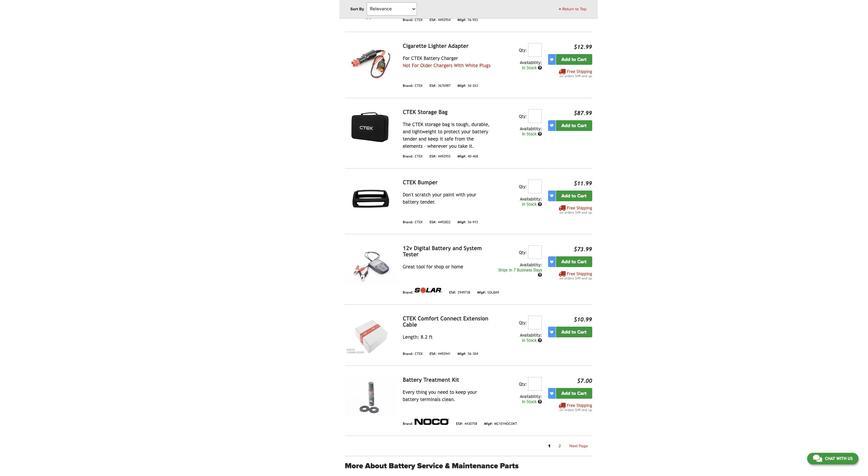 Task type: vqa. For each thing, say whether or not it's contained in the screenshot.
"Hazardous"
no



Task type: locate. For each thing, give the bounding box(es) containing it.
add to cart for $87.99
[[561, 123, 587, 129]]

you up terminals
[[428, 390, 436, 395]]

2 question circle image from the top
[[538, 132, 542, 136]]

for
[[403, 56, 410, 61], [412, 63, 419, 68]]

2 shipping from the top
[[576, 206, 592, 211]]

1 cart from the top
[[577, 57, 587, 63]]

older
[[420, 63, 432, 68]]

battery treatment kit
[[403, 377, 459, 384]]

$49
[[575, 74, 581, 78], [575, 211, 581, 215], [575, 277, 581, 280], [575, 408, 581, 412]]

tender.
[[420, 199, 436, 205]]

top
[[580, 7, 587, 11]]

4 brand: from the top
[[403, 220, 413, 224]]

add to cart down $7.00
[[561, 391, 587, 397]]

2 orders from the top
[[564, 211, 574, 215]]

keep inside 'the ctek storage bag is tough, durable, and lightweight to protect your battery tender and keep it safe from the elements – wherever you take it.'
[[428, 136, 438, 142]]

4492954
[[438, 18, 451, 22]]

5 qty: from the top
[[519, 321, 527, 326]]

cart down $73.99
[[577, 259, 587, 265]]

brand: left solar - corporate logo
[[403, 291, 413, 295]]

3 $49 from the top
[[575, 277, 581, 280]]

question circle image for $12.99
[[538, 66, 542, 70]]

ctek up older
[[411, 56, 422, 61]]

$49 for $12.99
[[575, 74, 581, 78]]

2 on from the top
[[560, 211, 563, 215]]

mfg#: 40-468
[[457, 154, 478, 158]]

battery inside "for ctek battery charger not for older chargers with white plugs"
[[424, 56, 440, 61]]

battery up older
[[424, 56, 440, 61]]

up down "$12.99"
[[588, 74, 592, 78]]

2 in stock from the top
[[522, 132, 538, 136]]

4 in stock from the top
[[522, 338, 538, 343]]

56- down white
[[468, 84, 473, 88]]

4 question circle image from the top
[[538, 400, 542, 404]]

tough,
[[456, 122, 470, 127]]

0 vertical spatial you
[[449, 143, 457, 149]]

your inside every thing you need to keep your battery terminals clean.
[[467, 390, 477, 395]]

4 qty: from the top
[[519, 250, 527, 255]]

on
[[560, 74, 563, 78], [560, 211, 563, 215], [560, 277, 563, 280], [560, 408, 563, 412]]

tender
[[403, 136, 417, 142]]

with left us
[[836, 457, 846, 461]]

question circle image
[[538, 202, 542, 207], [538, 273, 542, 277], [538, 339, 542, 343], [538, 400, 542, 404]]

4 orders from the top
[[564, 408, 574, 412]]

mfg#: for mfg#: 56-263
[[457, 84, 466, 88]]

2 question circle image from the top
[[538, 273, 542, 277]]

3 shipping from the top
[[576, 272, 592, 277]]

2 up from the top
[[588, 211, 592, 215]]

bag
[[439, 109, 448, 115]]

2 add from the top
[[561, 123, 570, 129]]

0 vertical spatial with
[[456, 192, 465, 198]]

brand: left noco - corporate logo
[[403, 422, 413, 426]]

4430758
[[464, 422, 477, 426]]

$49 down $11.99
[[575, 211, 581, 215]]

question circle image
[[538, 66, 542, 70], [538, 132, 542, 136]]

availability: for $7.00
[[520, 395, 542, 399]]

4 in from the top
[[522, 338, 525, 343]]

40-
[[468, 154, 473, 158]]

3 orders from the top
[[564, 277, 574, 280]]

ctek storage bag link
[[403, 109, 448, 115]]

$49 down $73.99
[[575, 277, 581, 280]]

es#: left 3676987
[[429, 84, 437, 88]]

0 vertical spatial battery
[[472, 129, 488, 134]]

up for $12.99
[[588, 74, 592, 78]]

ctek comfort connect extension cable link
[[403, 316, 488, 328]]

protect
[[444, 129, 460, 134]]

3 question circle image from the top
[[538, 339, 542, 343]]

and down $73.99
[[582, 277, 587, 280]]

0 vertical spatial keep
[[428, 136, 438, 142]]

2 vertical spatial battery
[[403, 377, 422, 384]]

3 add to cart from the top
[[561, 193, 587, 199]]

cart for $12.99
[[577, 57, 587, 63]]

1 add to wish list image from the top
[[550, 58, 553, 61]]

to for $12.99
[[572, 57, 576, 63]]

1 $49 from the top
[[575, 74, 581, 78]]

brand: ctek down tender.
[[403, 220, 423, 224]]

storage
[[418, 109, 437, 115]]

3 free from the top
[[567, 272, 575, 277]]

brand: ctek up cigarette
[[403, 18, 423, 22]]

shipping down $73.99
[[576, 272, 592, 277]]

2 add to wish list image from the top
[[550, 124, 553, 127]]

1 horizontal spatial keep
[[456, 390, 466, 395]]

add to cart down $87.99
[[561, 123, 587, 129]]

3 qty: from the top
[[519, 185, 527, 189]]

56- for ctek bumper
[[468, 220, 473, 224]]

es#: for es#: 4492955
[[429, 154, 437, 158]]

scratch
[[415, 192, 431, 198]]

in stock for $7.00
[[522, 400, 538, 405]]

business
[[517, 268, 532, 273]]

2 stock from the top
[[527, 132, 537, 136]]

3 on from the top
[[560, 277, 563, 280]]

1 free shipping on orders $49 and up from the top
[[560, 69, 592, 78]]

brand: up cigarette
[[403, 18, 413, 22]]

brand: for es#: 4492955
[[403, 154, 413, 158]]

4 availability: from the top
[[520, 263, 542, 268]]

brand: ctek for comfort
[[403, 352, 423, 356]]

1 brand: from the top
[[403, 18, 413, 22]]

free shipping on orders $49 and up down $73.99
[[560, 272, 592, 280]]

2 in from the top
[[522, 132, 525, 136]]

0 horizontal spatial you
[[428, 390, 436, 395]]

3 add from the top
[[561, 193, 570, 199]]

the
[[467, 136, 474, 142]]

add to cart down "$12.99"
[[561, 57, 587, 63]]

chargers
[[434, 63, 452, 68]]

your down tough,
[[461, 129, 471, 134]]

mfg#: left "263"
[[457, 84, 466, 88]]

cart down $87.99
[[577, 123, 587, 129]]

sort
[[350, 7, 358, 11]]

2 cart from the top
[[577, 123, 587, 129]]

6 add to cart from the top
[[561, 391, 587, 397]]

0 vertical spatial add to wish list image
[[550, 58, 553, 61]]

5 add from the top
[[561, 329, 570, 335]]

5 add to cart button from the top
[[556, 327, 592, 338]]

ctek up lightweight
[[412, 122, 423, 127]]

up down $7.00
[[588, 408, 592, 412]]

es#: 4492822
[[429, 220, 451, 224]]

2949738
[[458, 291, 470, 295]]

ctek storage bag
[[403, 109, 448, 115]]

1 free from the top
[[567, 69, 575, 74]]

battery
[[472, 129, 488, 134], [403, 199, 419, 205], [403, 397, 419, 403]]

3 cart from the top
[[577, 193, 587, 199]]

availability: for $87.99
[[520, 126, 542, 131]]

availability: for $10.99
[[520, 333, 542, 338]]

None number field
[[528, 43, 542, 57], [528, 109, 542, 123], [528, 180, 542, 193], [528, 246, 542, 259], [528, 316, 542, 330], [528, 377, 542, 391], [528, 43, 542, 57], [528, 109, 542, 123], [528, 180, 542, 193], [528, 246, 542, 259], [528, 316, 542, 330], [528, 377, 542, 391]]

comfort
[[418, 316, 439, 322]]

2 brand: from the top
[[403, 84, 413, 88]]

solar - corporate logo image
[[415, 287, 442, 294]]

4 cart from the top
[[577, 259, 587, 265]]

for right not
[[412, 63, 419, 68]]

1 vertical spatial question circle image
[[538, 132, 542, 136]]

battery up every
[[403, 377, 422, 384]]

4 stock from the top
[[527, 338, 537, 343]]

6 add to cart button from the top
[[556, 388, 592, 399]]

shipping for $11.99
[[576, 206, 592, 211]]

add to cart for $73.99
[[561, 259, 587, 265]]

mc101nocokt
[[494, 422, 517, 426]]

1 horizontal spatial with
[[836, 457, 846, 461]]

battery
[[424, 56, 440, 61], [432, 245, 451, 252], [403, 377, 422, 384]]

brand: ctek down not
[[403, 84, 423, 88]]

on for $7.00
[[560, 408, 563, 412]]

$10.99
[[574, 317, 592, 323]]

mfg#: 56-915
[[457, 220, 478, 224]]

and left system
[[453, 245, 462, 252]]

you inside every thing you need to keep your battery terminals clean.
[[428, 390, 436, 395]]

system
[[464, 245, 482, 252]]

stock for $7.00
[[527, 400, 537, 405]]

1 vertical spatial add to wish list image
[[550, 124, 553, 127]]

free shipping on orders $49 and up for $12.99
[[560, 69, 592, 78]]

treatment
[[423, 377, 450, 384]]

2 $49 from the top
[[575, 211, 581, 215]]

56- right 4492954
[[468, 18, 473, 22]]

4 brand: ctek from the top
[[403, 220, 423, 224]]

add to cart button down $11.99
[[556, 191, 592, 201]]

with right paint
[[456, 192, 465, 198]]

3 add to wish list image from the top
[[550, 331, 553, 334]]

add to wish list image
[[550, 194, 553, 198], [550, 260, 553, 264], [550, 331, 553, 334]]

up
[[588, 74, 592, 78], [588, 211, 592, 215], [588, 277, 592, 280], [588, 408, 592, 412]]

1 question circle image from the top
[[538, 202, 542, 207]]

add to cart button down $87.99
[[556, 120, 592, 131]]

battery for charger
[[424, 56, 440, 61]]

2 brand: ctek from the top
[[403, 84, 423, 88]]

1 vertical spatial battery
[[403, 199, 419, 205]]

4 free from the top
[[567, 404, 575, 408]]

0 horizontal spatial keep
[[428, 136, 438, 142]]

ctek inside "for ctek battery charger not for older chargers with white plugs"
[[411, 56, 422, 61]]

keep down kit
[[456, 390, 466, 395]]

us
[[848, 457, 853, 461]]

stock
[[527, 66, 537, 71], [527, 132, 537, 136], [527, 202, 537, 207], [527, 338, 537, 343], [527, 400, 537, 405]]

free shipping on orders $49 and up down $7.00
[[560, 404, 592, 412]]

$49 for $73.99
[[575, 277, 581, 280]]

1 in stock from the top
[[522, 66, 538, 71]]

brand: down not
[[403, 84, 413, 88]]

it.
[[469, 143, 474, 149]]

add to cart button down $7.00
[[556, 388, 592, 399]]

5 in from the top
[[522, 400, 525, 405]]

2 56- from the top
[[468, 84, 473, 88]]

free shipping on orders $49 and up for $7.00
[[560, 404, 592, 412]]

4 shipping from the top
[[576, 404, 592, 408]]

1 horizontal spatial you
[[449, 143, 457, 149]]

2 free from the top
[[567, 206, 575, 211]]

es#: left 4492941
[[429, 352, 437, 356]]

add to cart button down $73.99
[[556, 257, 592, 267]]

3 in from the top
[[522, 202, 525, 207]]

in for $10.99
[[522, 338, 525, 343]]

brand: ctek down length:
[[403, 352, 423, 356]]

4 up from the top
[[588, 408, 592, 412]]

mfg#: left mc101nocokt
[[484, 422, 493, 426]]

to for $87.99
[[572, 123, 576, 129]]

cart down the $10.99
[[577, 329, 587, 335]]

in stock for $87.99
[[522, 132, 538, 136]]

5 availability: from the top
[[520, 333, 542, 338]]

12v digital battery and system tester link
[[403, 245, 482, 258]]

brand: ctek for bumper
[[403, 220, 423, 224]]

keep left the it
[[428, 136, 438, 142]]

es#: left the 4492822
[[429, 220, 437, 224]]

5 add to cart from the top
[[561, 329, 587, 335]]

1 vertical spatial you
[[428, 390, 436, 395]]

3 stock from the top
[[527, 202, 537, 207]]

2 add to cart from the top
[[561, 123, 587, 129]]

0 vertical spatial for
[[403, 56, 410, 61]]

4 add from the top
[[561, 259, 570, 265]]

263
[[473, 84, 478, 88]]

6 cart from the top
[[577, 391, 587, 397]]

es#: left 2949738
[[449, 291, 456, 295]]

es#: down wherever at the top
[[429, 154, 437, 158]]

3 add to cart button from the top
[[556, 191, 592, 201]]

1 vertical spatial add to wish list image
[[550, 260, 553, 264]]

brand: up 12v
[[403, 220, 413, 224]]

availability: for $12.99
[[520, 61, 542, 65]]

add to cart button down "$12.99"
[[556, 54, 592, 65]]

wherever
[[427, 143, 448, 149]]

1 qty: from the top
[[519, 48, 527, 53]]

qty: for $11.99
[[519, 185, 527, 189]]

free shipping on orders $49 and up down $11.99
[[560, 206, 592, 215]]

shipping down $11.99
[[576, 206, 592, 211]]

4 $49 from the top
[[575, 408, 581, 412]]

1 vertical spatial for
[[412, 63, 419, 68]]

es#: left 4430758
[[456, 422, 463, 426]]

add to cart
[[561, 57, 587, 63], [561, 123, 587, 129], [561, 193, 587, 199], [561, 259, 587, 265], [561, 329, 587, 335], [561, 391, 587, 397]]

es#: 2949738
[[449, 291, 470, 295]]

and down the the
[[403, 129, 411, 134]]

brand: ctek
[[403, 18, 423, 22], [403, 84, 423, 88], [403, 154, 423, 158], [403, 220, 423, 224], [403, 352, 423, 356]]

1 stock from the top
[[527, 66, 537, 71]]

battery down every
[[403, 397, 419, 403]]

brand: ctek down the elements on the left top of the page
[[403, 154, 423, 158]]

mfg#: left 40-
[[457, 154, 466, 158]]

mfg#: for mfg#: 40-468
[[457, 154, 466, 158]]

4 add to cart button from the top
[[556, 257, 592, 267]]

qty: for $7.00
[[519, 382, 527, 387]]

you down safe
[[449, 143, 457, 149]]

1 availability: from the top
[[520, 61, 542, 65]]

your right need on the right bottom
[[467, 390, 477, 395]]

0 vertical spatial battery
[[424, 56, 440, 61]]

up down $73.99
[[588, 277, 592, 280]]

you inside 'the ctek storage bag is tough, durable, and lightweight to protect your battery tender and keep it safe from the elements – wherever you take it.'
[[449, 143, 457, 149]]

1 add from the top
[[561, 57, 570, 63]]

on for $73.99
[[560, 277, 563, 280]]

mfg#: for mfg#: mc101nocokt
[[484, 422, 493, 426]]

ctek up length:
[[403, 316, 416, 322]]

keep inside every thing you need to keep your battery terminals clean.
[[456, 390, 466, 395]]

shop
[[434, 264, 444, 270]]

0 vertical spatial question circle image
[[538, 66, 542, 70]]

your
[[461, 129, 471, 134], [432, 192, 442, 198], [467, 192, 476, 198], [467, 390, 477, 395]]

1 add to wish list image from the top
[[550, 194, 553, 198]]

add to wish list image
[[550, 58, 553, 61], [550, 124, 553, 127], [550, 392, 553, 396]]

mfg#: left 304
[[457, 352, 466, 356]]

mfg#: left solba9
[[477, 291, 486, 295]]

1 shipping from the top
[[576, 69, 592, 74]]

in stock for $11.99
[[522, 202, 538, 207]]

up for $73.99
[[588, 277, 592, 280]]

with inside "link"
[[836, 457, 846, 461]]

2 vertical spatial add to wish list image
[[550, 392, 553, 396]]

mfg#: for mfg#: 56-915
[[457, 220, 466, 224]]

add to cart button for $7.00
[[556, 388, 592, 399]]

shipping down $7.00
[[576, 404, 592, 408]]

in for $7.00
[[522, 400, 525, 405]]

and down $7.00
[[582, 408, 587, 412]]

cart down $7.00
[[577, 391, 587, 397]]

2 availability: from the top
[[520, 126, 542, 131]]

brand: for es#: 4492941
[[403, 352, 413, 356]]

1 add to cart button from the top
[[556, 54, 592, 65]]

3 brand: from the top
[[403, 154, 413, 158]]

extension
[[463, 316, 488, 322]]

battery for and
[[432, 245, 451, 252]]

free shipping on orders $49 and up down "$12.99"
[[560, 69, 592, 78]]

1 add to cart from the top
[[561, 57, 587, 63]]

free shipping on orders $49 and up for $73.99
[[560, 272, 592, 280]]

6 add from the top
[[561, 391, 570, 397]]

$49 down $7.00
[[575, 408, 581, 412]]

304
[[473, 352, 478, 356]]

shipping down "$12.99"
[[576, 69, 592, 74]]

battery down don't
[[403, 199, 419, 205]]

cart down "$12.99"
[[577, 57, 587, 63]]

add to cart down $11.99
[[561, 193, 587, 199]]

plugs
[[479, 63, 491, 68]]

mfg#: for mfg#: 56-925
[[457, 18, 466, 22]]

1 question circle image from the top
[[538, 66, 542, 70]]

question circle image for $7.00
[[538, 400, 542, 404]]

2 add to wish list image from the top
[[550, 260, 553, 264]]

question circle image for $10.99
[[538, 339, 542, 343]]

5 in stock from the top
[[522, 400, 538, 405]]

1 on from the top
[[560, 74, 563, 78]]

3 in stock from the top
[[522, 202, 538, 207]]

to for $73.99
[[572, 259, 576, 265]]

comments image
[[813, 455, 822, 463]]

0 vertical spatial add to wish list image
[[550, 194, 553, 198]]

for up not
[[403, 56, 410, 61]]

cart down $11.99
[[577, 193, 587, 199]]

battery down durable,
[[472, 129, 488, 134]]

up down $11.99
[[588, 211, 592, 215]]

2 vertical spatial add to wish list image
[[550, 331, 553, 334]]

brand: down length:
[[403, 352, 413, 356]]

brand: for es#: 4492954
[[403, 18, 413, 22]]

add to cart button down the $10.99
[[556, 327, 592, 338]]

add to wish list image for $87.99
[[550, 124, 553, 127]]

2 vertical spatial battery
[[403, 397, 419, 403]]

es#4430758 - mc101nocokt - battery treatment kit - every thing you need to keep your battery terminals clean. - noco - audi bmw volkswagen mercedes benz mini porsche image
[[345, 377, 397, 417]]

availability: for $73.99
[[520, 263, 542, 268]]

4492955
[[438, 154, 451, 158]]

battery up shop
[[432, 245, 451, 252]]

mfg#: for mfg#: 56-304
[[457, 352, 466, 356]]

3 brand: ctek from the top
[[403, 154, 423, 158]]

chat with us link
[[807, 453, 858, 465]]

storage
[[425, 122, 441, 127]]

1 vertical spatial keep
[[456, 390, 466, 395]]

digital
[[414, 245, 430, 252]]

brand: for es#: 3676987
[[403, 84, 413, 88]]

1 in from the top
[[522, 66, 525, 71]]

orders for $73.99
[[564, 277, 574, 280]]

the ctek storage bag is tough, durable, and lightweight to protect your battery tender and keep it safe from the elements – wherever you take it.
[[403, 122, 490, 149]]

by
[[359, 7, 364, 11]]

stock for $87.99
[[527, 132, 537, 136]]

the
[[403, 122, 411, 127]]

56- right the 4492822
[[468, 220, 473, 224]]

with
[[456, 192, 465, 198], [836, 457, 846, 461]]

1 vertical spatial with
[[836, 457, 846, 461]]

don't
[[403, 192, 414, 198]]

cart for $11.99
[[577, 193, 587, 199]]

shipping for $7.00
[[576, 404, 592, 408]]

add to cart down the $10.99
[[561, 329, 587, 335]]

orders for $12.99
[[564, 74, 574, 78]]

1 vertical spatial battery
[[432, 245, 451, 252]]

0 horizontal spatial with
[[456, 192, 465, 198]]

mfg#: left 925
[[457, 18, 466, 22]]

2 qty: from the top
[[519, 114, 527, 119]]

free for $7.00
[[567, 404, 575, 408]]

2 free shipping on orders $49 and up from the top
[[560, 206, 592, 215]]

56- right 4492941
[[468, 352, 473, 356]]

8.2
[[421, 335, 428, 340]]

battery inside every thing you need to keep your battery terminals clean.
[[403, 397, 419, 403]]

$49 down "$12.99"
[[575, 74, 581, 78]]

3 availability: from the top
[[520, 197, 542, 202]]

4 56- from the top
[[468, 352, 473, 356]]

add to cart down $73.99
[[561, 259, 587, 265]]

es#: left 4492954
[[429, 18, 437, 22]]

3 up from the top
[[588, 277, 592, 280]]

great
[[403, 264, 415, 270]]

$49 for $7.00
[[575, 408, 581, 412]]

ctek left es#: 4492822
[[415, 220, 423, 224]]

in stock
[[522, 66, 538, 71], [522, 132, 538, 136], [522, 202, 538, 207], [522, 338, 538, 343], [522, 400, 538, 405]]

1 up from the top
[[588, 74, 592, 78]]

cable
[[403, 322, 417, 328]]

to inside every thing you need to keep your battery terminals clean.
[[450, 390, 454, 395]]

charger
[[441, 56, 458, 61]]

5 cart from the top
[[577, 329, 587, 335]]

your up tender.
[[432, 192, 442, 198]]

connect
[[440, 316, 462, 322]]

1 orders from the top
[[564, 74, 574, 78]]

6 qty: from the top
[[519, 382, 527, 387]]

add for $12.99
[[561, 57, 570, 63]]

4 free shipping on orders $49 and up from the top
[[560, 404, 592, 412]]

4 on from the top
[[560, 408, 563, 412]]

keep
[[428, 136, 438, 142], [456, 390, 466, 395]]

4 add to cart from the top
[[561, 259, 587, 265]]

you
[[449, 143, 457, 149], [428, 390, 436, 395]]

brand: ctek for storage
[[403, 154, 423, 158]]

brand: down the elements on the left top of the page
[[403, 154, 413, 158]]

2 add to cart button from the top
[[556, 120, 592, 131]]

mfg#: left 915
[[457, 220, 466, 224]]

battery inside "12v digital battery and system tester"
[[432, 245, 451, 252]]

to
[[575, 7, 579, 11], [572, 57, 576, 63], [572, 123, 576, 129], [438, 129, 442, 134], [572, 193, 576, 199], [572, 259, 576, 265], [572, 329, 576, 335], [450, 390, 454, 395], [572, 391, 576, 397]]



Task type: describe. For each thing, give the bounding box(es) containing it.
qty: for $12.99
[[519, 48, 527, 53]]

7 brand: from the top
[[403, 422, 413, 426]]

next
[[569, 444, 578, 449]]

add to wish list image for $11.99
[[550, 194, 553, 198]]

chat
[[825, 457, 835, 461]]

in stock for $12.99
[[522, 66, 538, 71]]

es#3676987 - 56-263 - cigarette lighter adapter  - for ctek battery charger - ctek - audi bmw volkswagen mercedes benz mini porsche image
[[345, 43, 397, 83]]

qty: for $87.99
[[519, 114, 527, 119]]

ctek inside ctek comfort connect extension cable
[[403, 316, 416, 322]]

mfg#: 56-263
[[457, 84, 478, 88]]

add to wish list image for $7.00
[[550, 392, 553, 396]]

ctek down the elements on the left top of the page
[[415, 154, 423, 158]]

es#: for es#: 4492954
[[429, 18, 437, 22]]

qty: for $10.99
[[519, 321, 527, 326]]

mfg#: solba9
[[477, 291, 499, 295]]

in
[[509, 268, 512, 273]]

bumper
[[418, 179, 438, 186]]

up for $11.99
[[588, 211, 592, 215]]

$49 for $11.99
[[575, 211, 581, 215]]

need
[[438, 390, 448, 395]]

free for $73.99
[[567, 272, 575, 277]]

$7.00
[[577, 378, 592, 385]]

battery inside don't scratch your paint with your battery tender.
[[403, 199, 419, 205]]

in for $11.99
[[522, 202, 525, 207]]

add to cart button for $10.99
[[556, 327, 592, 338]]

1 56- from the top
[[468, 18, 473, 22]]

cart for $7.00
[[577, 391, 587, 397]]

chat with us
[[825, 457, 853, 461]]

to for $7.00
[[572, 391, 576, 397]]

1 link
[[544, 442, 554, 451]]

–
[[424, 143, 426, 149]]

great tool for shop or home
[[403, 264, 463, 270]]

ctek comfort connect extension cable
[[403, 316, 488, 328]]

on for $11.99
[[560, 211, 563, 215]]

add to wish list image for $12.99
[[550, 58, 553, 61]]

to for $10.99
[[572, 329, 576, 335]]

56- for ctek comfort connect extension cable
[[468, 352, 473, 356]]

es#: 3676987
[[429, 84, 451, 88]]

for
[[426, 264, 433, 270]]

add for $11.99
[[561, 193, 570, 199]]

length: 8.2 ft
[[403, 335, 433, 340]]

ctek inside 'the ctek storage bag is tough, durable, and lightweight to protect your battery tender and keep it safe from the elements – wherever you take it.'
[[412, 122, 423, 127]]

shipping for $73.99
[[576, 272, 592, 277]]

925
[[473, 18, 478, 22]]

1 horizontal spatial for
[[412, 63, 419, 68]]

return to top
[[561, 7, 587, 11]]

$87.99
[[574, 110, 592, 116]]

to for $11.99
[[572, 193, 576, 199]]

56- for cigarette lighter adapter
[[468, 84, 473, 88]]

up for $7.00
[[588, 408, 592, 412]]

5 brand: from the top
[[403, 291, 413, 295]]

ft
[[429, 335, 433, 340]]

tester
[[403, 252, 419, 258]]

7
[[514, 268, 516, 273]]

cigarette lighter adapter
[[403, 43, 469, 49]]

solba9
[[487, 291, 499, 295]]

or
[[445, 264, 450, 270]]

mfg#: 56-304
[[457, 352, 478, 356]]

free for $12.99
[[567, 69, 575, 74]]

days
[[534, 268, 542, 273]]

kit
[[452, 377, 459, 384]]

add for $87.99
[[561, 123, 570, 129]]

with inside don't scratch your paint with your battery tender.
[[456, 192, 465, 198]]

your inside 'the ctek storage bag is tough, durable, and lightweight to protect your battery tender and keep it safe from the elements – wherever you take it.'
[[461, 129, 471, 134]]

ctek up the the
[[403, 109, 416, 115]]

return
[[562, 7, 574, 11]]

in stock for $10.99
[[522, 338, 538, 343]]

es#: for es#: 4430758
[[456, 422, 463, 426]]

question circle image for $87.99
[[538, 132, 542, 136]]

in for $87.99
[[522, 132, 525, 136]]

battery treatment kit link
[[403, 377, 459, 384]]

add for $10.99
[[561, 329, 570, 335]]

add to cart for $11.99
[[561, 193, 587, 199]]

es#: 4492955
[[429, 154, 451, 158]]

$73.99
[[574, 246, 592, 253]]

add to wish list image for $73.99
[[550, 260, 553, 264]]

thumbnail image image
[[345, 316, 397, 355]]

and down $11.99
[[582, 211, 587, 215]]

tool
[[416, 264, 425, 270]]

es#: for es#: 2949738
[[449, 291, 456, 295]]

free for $11.99
[[567, 206, 575, 211]]

4492941
[[438, 352, 451, 356]]

and down lightweight
[[419, 136, 426, 142]]

mfg#: for mfg#: solba9
[[477, 291, 486, 295]]

1 brand: ctek from the top
[[403, 18, 423, 22]]

adapter
[[448, 43, 469, 49]]

915
[[473, 220, 478, 224]]

qty: for $73.99
[[519, 250, 527, 255]]

add for $7.00
[[561, 391, 570, 397]]

es#2949738 - solba9 - 12v digital battery and system tester - great tool for shop or home - solar - audi bmw volkswagen mercedes benz mini porsche image
[[345, 246, 397, 285]]

on for $12.99
[[560, 74, 563, 78]]

ctek down length: 8.2 ft
[[415, 352, 423, 356]]

take
[[458, 143, 468, 149]]

ships
[[498, 268, 508, 273]]

ctek left es#: 4492954
[[415, 18, 423, 22]]

es#4492955 - 40-468 - ctek storage bag  - the ctek storage bag is tough, durable, and lightweight to protect your battery tender and keep it safe from the elements  wherever you take it. - ctek - audi bmw volkswagen mercedes benz mini porsche image
[[345, 109, 397, 149]]

length:
[[403, 335, 419, 340]]

es#: 4430758
[[456, 422, 477, 426]]

0 horizontal spatial for
[[403, 56, 410, 61]]

ctek left es#: 3676987
[[415, 84, 423, 88]]

with
[[454, 63, 464, 68]]

your right paint
[[467, 192, 476, 198]]

ctek up don't
[[403, 179, 416, 186]]

every thing you need to keep your battery terminals clean.
[[403, 390, 477, 403]]

in for $12.99
[[522, 66, 525, 71]]

mfg#: mc101nocokt
[[484, 422, 517, 426]]

next page link
[[565, 442, 592, 451]]

to inside 'the ctek storage bag is tough, durable, and lightweight to protect your battery tender and keep it safe from the elements – wherever you take it.'
[[438, 129, 442, 134]]

question circle image for $73.99
[[538, 273, 542, 277]]

3676987
[[438, 84, 451, 88]]

ctek bumper link
[[403, 179, 438, 186]]

$11.99
[[574, 180, 592, 187]]

add to cart button for $12.99
[[556, 54, 592, 65]]

every
[[403, 390, 415, 395]]

caret up image
[[559, 7, 561, 11]]

question circle image for $11.99
[[538, 202, 542, 207]]

add to cart for $12.99
[[561, 57, 587, 63]]

cart for $87.99
[[577, 123, 587, 129]]

add for $73.99
[[561, 259, 570, 265]]

next page
[[569, 444, 588, 449]]

cigarette
[[403, 43, 427, 49]]

add to cart button for $11.99
[[556, 191, 592, 201]]

availability: for $11.99
[[520, 197, 542, 202]]

stock for $11.99
[[527, 202, 537, 207]]

stock for $10.99
[[527, 338, 537, 343]]

not
[[403, 63, 410, 68]]

12v
[[403, 245, 412, 252]]

return to top link
[[559, 6, 587, 12]]

es#4492954 - 56-925 - ctek battery tester - easy to use  simply attach to the battery (no need to disconnect) and follow the on-screen instructions - ctek - audi bmw volkswagen mercedes benz mini porsche image
[[345, 0, 397, 19]]

add to cart button for $87.99
[[556, 120, 592, 131]]

es#: for es#: 4492941
[[429, 352, 437, 356]]

and inside "12v digital battery and system tester"
[[453, 245, 462, 252]]

it
[[440, 136, 443, 142]]

add to cart for $7.00
[[561, 391, 587, 397]]

add to wish list image for $10.99
[[550, 331, 553, 334]]

mfg#: 56-925
[[457, 18, 478, 22]]

orders for $7.00
[[564, 408, 574, 412]]

battery inside 'the ctek storage bag is tough, durable, and lightweight to protect your battery tender and keep it safe from the elements – wherever you take it.'
[[472, 129, 488, 134]]

paginated product list navigation navigation
[[345, 442, 592, 451]]

lightweight
[[412, 129, 436, 134]]

safe
[[445, 136, 453, 142]]

noco - corporate logo image
[[415, 419, 449, 425]]

cart for $73.99
[[577, 259, 587, 265]]

brand: for es#: 4492822
[[403, 220, 413, 224]]

don't scratch your paint with your battery tender.
[[403, 192, 476, 205]]

bag
[[442, 122, 450, 127]]

free shipping on orders $49 and up for $11.99
[[560, 206, 592, 215]]

es#4492822 - 56-915 - ctek bumper - don't scratch your paint with your battery tender. - ctek - audi bmw volkswagen mercedes benz mini porsche image
[[345, 180, 397, 219]]

2
[[559, 444, 561, 449]]

cart for $10.99
[[577, 329, 587, 335]]

stock for $12.99
[[527, 66, 537, 71]]

add to cart for $10.99
[[561, 329, 587, 335]]

paint
[[443, 192, 454, 198]]

shipping for $12.99
[[576, 69, 592, 74]]

ships in 7 business days
[[498, 268, 542, 273]]

es#: for es#: 4492822
[[429, 220, 437, 224]]

4492822
[[438, 220, 451, 224]]

and down "$12.99"
[[582, 74, 587, 78]]

for ctek battery charger not for older chargers with white plugs
[[403, 56, 491, 68]]

12v digital battery and system tester
[[403, 245, 482, 258]]

2 link
[[554, 442, 565, 451]]



